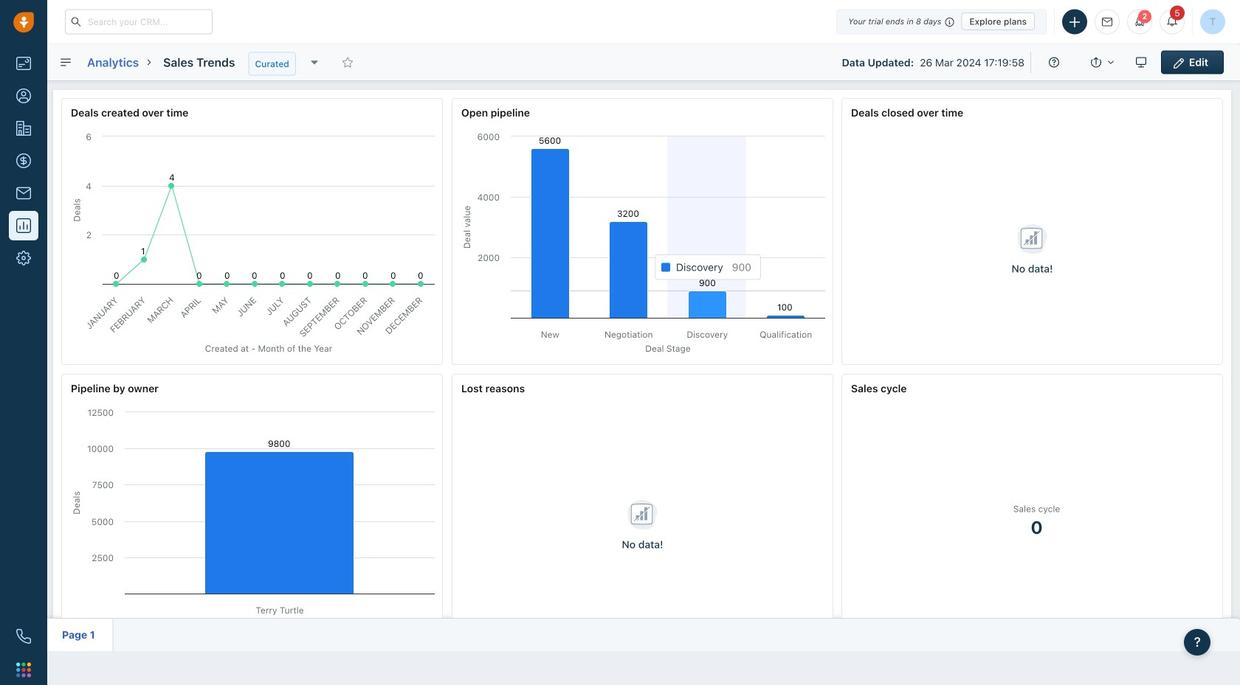 Task type: describe. For each thing, give the bounding box(es) containing it.
send email image
[[1102, 17, 1112, 27]]

phone element
[[9, 622, 38, 652]]



Task type: vqa. For each thing, say whether or not it's contained in the screenshot.
'Phone' Element
yes



Task type: locate. For each thing, give the bounding box(es) containing it.
phone image
[[16, 630, 31, 644]]

Search your CRM... text field
[[65, 9, 213, 34]]

freshworks switcher image
[[16, 663, 31, 678]]



